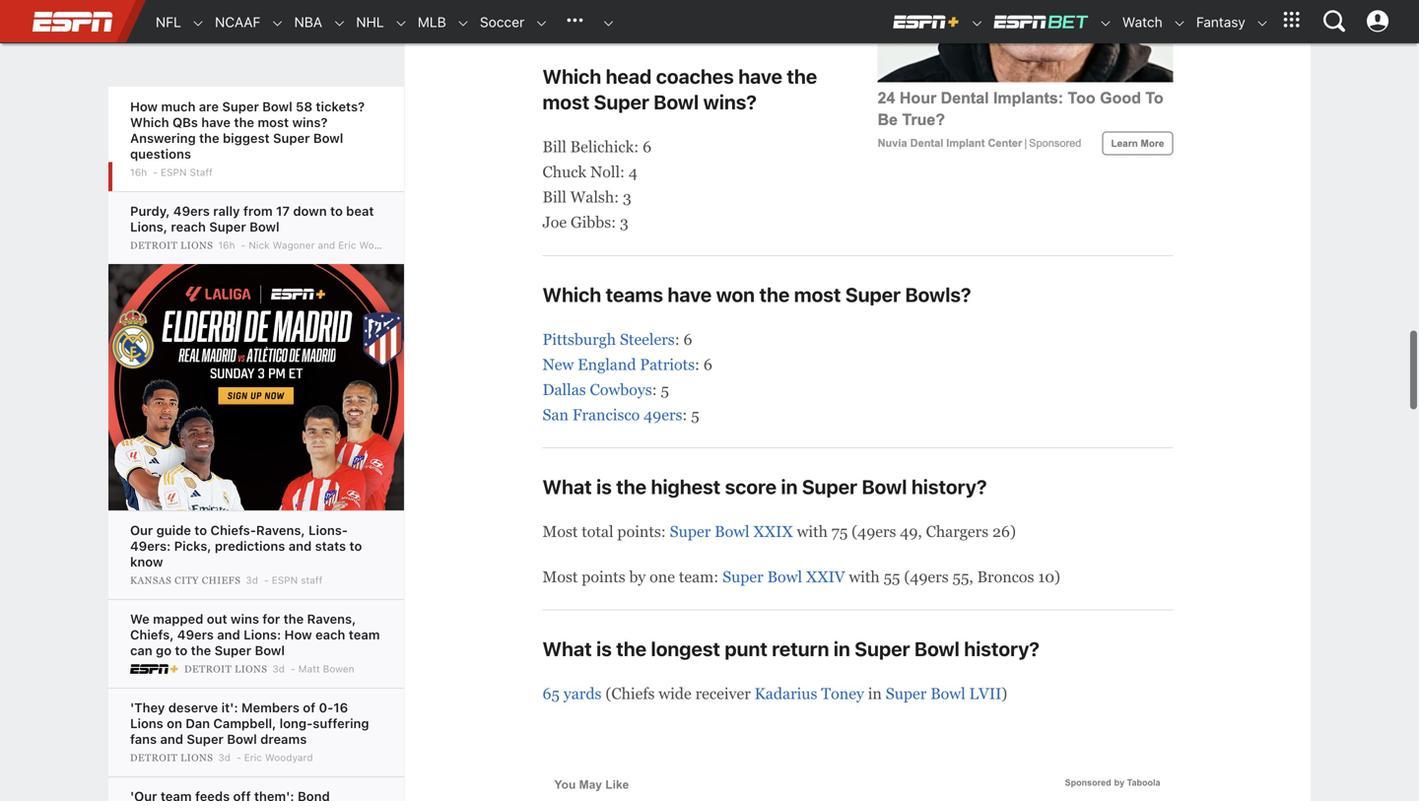 Task type: describe. For each thing, give the bounding box(es) containing it.
3d for members
[[218, 752, 231, 764]]

0 vertical spatial with
[[797, 523, 828, 541]]

1 horizontal spatial eric
[[338, 240, 356, 251]]

0 vertical spatial 16h
[[130, 167, 147, 178]]

on
[[167, 716, 182, 731]]

1 vertical spatial history?
[[964, 637, 1040, 660]]

sponsored
[[1065, 779, 1112, 788]]

fans
[[130, 732, 157, 747]]

most for most total points:
[[543, 523, 578, 541]]

for
[[263, 612, 280, 627]]

dreams
[[260, 732, 307, 747]]

17
[[276, 204, 290, 218]]

purdy,
[[130, 204, 170, 218]]

and inside our guide to chiefs-ravens, lions- 49ers: picks, predictions and stats to know
[[289, 539, 312, 554]]

chargers
[[926, 523, 989, 541]]

team:
[[679, 568, 719, 586]]

is for longest
[[597, 637, 612, 660]]

eric woodyard
[[244, 752, 313, 764]]

can
[[130, 643, 153, 658]]

1 horizontal spatial 3d
[[246, 575, 258, 586]]

coaches
[[656, 64, 734, 88]]

won
[[716, 283, 755, 306]]

and inside the 'they deserve it': members of 0-16 lions on dan campbell, long-suffering fans and super bowl dreams
[[160, 732, 183, 747]]

san
[[543, 406, 569, 424]]

super up toney
[[855, 637, 910, 660]]

new
[[543, 356, 574, 374]]

belichick:
[[570, 138, 639, 156]]

detroit lions link for 49ers
[[184, 663, 270, 675]]

punt
[[725, 637, 768, 660]]

0-
[[319, 700, 333, 715]]

ravens, inside we mapped out wins for the ravens, chiefs, 49ers and lions: how each team can go to the super bowl
[[307, 612, 356, 627]]

what for what is the longest punt return in super bowl history?
[[543, 637, 592, 660]]

bowl inside we mapped out wins for the ravens, chiefs, 49ers and lions: how each team can go to the super bowl
[[255, 643, 285, 658]]

what is the longest punt return in super bowl history?
[[543, 637, 1040, 660]]

wins? inside which head coaches have the most super bowl wins?
[[704, 90, 757, 113]]

most for which head coaches have the most super bowl wins?
[[543, 90, 590, 113]]

and inside we mapped out wins for the ravens, chiefs, 49ers and lions: how each team can go to the super bowl
[[217, 627, 240, 642]]

49,
[[900, 523, 922, 541]]

(chiefs
[[606, 685, 655, 703]]

longest
[[651, 637, 721, 660]]

super inside purdy, 49ers rally from 17 down to beat lions, reach super bowl
[[209, 219, 246, 234]]

espn for espn staff
[[161, 167, 187, 178]]

lions,
[[130, 219, 168, 234]]

may
[[579, 778, 602, 792]]

matt
[[298, 663, 320, 675]]

members
[[242, 700, 300, 715]]

highest
[[651, 475, 721, 499]]

0 vertical spatial in
[[781, 475, 798, 499]]

bill belichick: 6 chuck noll: 4 bill walsh: 3 joe gibbs: 3
[[543, 138, 652, 231]]

0 horizontal spatial advertisement element
[[108, 264, 404, 511]]

4
[[629, 163, 638, 181]]

bowl up super bowl lvii link
[[915, 637, 960, 660]]

pittsburgh steelers : 6 new england patriots : 6 dallas cowboys : 5 san francisco 49ers : 5
[[543, 331, 713, 424]]

super bowl xxix link
[[670, 523, 793, 541]]

super inside the 'they deserve it': members of 0-16 lions on dan campbell, long-suffering fans and super bowl dreams
[[187, 732, 224, 747]]

1 horizontal spatial advertisement element
[[878, 0, 1174, 163]]

down
[[293, 204, 327, 218]]

detroit lions 3d for and
[[184, 663, 285, 675]]

'they
[[130, 700, 165, 715]]

staff
[[190, 167, 213, 178]]

steelers
[[620, 331, 675, 348]]

taboola
[[1127, 779, 1161, 788]]

1 horizontal spatial in
[[834, 637, 851, 660]]

much
[[161, 99, 196, 114]]

xxiv
[[806, 568, 845, 586]]

super up 75
[[802, 475, 858, 499]]

bowl left lvii
[[931, 685, 966, 703]]

beat
[[346, 204, 374, 218]]

score
[[725, 475, 777, 499]]

sponsored link
[[1065, 779, 1112, 788]]

how inside how much are super bowl 58 tickets? which qbs have the most wins? answering the biggest super bowl questions
[[130, 99, 158, 114]]

chuck
[[543, 163, 587, 181]]

super down highest
[[670, 523, 711, 541]]

lions-
[[309, 523, 348, 538]]

biggest
[[223, 131, 270, 145]]

most inside how much are super bowl 58 tickets? which qbs have the most wins? answering the biggest super bowl questions
[[258, 115, 289, 130]]

rally
[[213, 204, 240, 218]]

kadarius
[[755, 685, 818, 703]]

49ers:
[[130, 539, 171, 554]]

is for highest
[[597, 475, 612, 499]]

super left bowls?
[[846, 283, 901, 306]]

cowboys
[[590, 381, 652, 399]]

bowl left xxix
[[715, 523, 750, 541]]

detroit for lions,
[[130, 240, 178, 251]]

0 vertical spatial history?
[[912, 475, 987, 499]]

16
[[333, 700, 348, 715]]

and right wagoner
[[318, 240, 335, 251]]

detroit for 49ers
[[184, 664, 232, 675]]

our guide to chiefs-ravens, lions- 49ers: picks, predictions and stats to know
[[130, 523, 362, 569]]

65 yards link
[[543, 685, 602, 703]]

return
[[772, 637, 830, 660]]

qbs
[[173, 115, 198, 130]]

super right are
[[222, 99, 259, 114]]

1 vertical spatial 6
[[684, 331, 693, 348]]

how inside we mapped out wins for the ravens, chiefs, 49ers and lions: how each team can go to the super bowl
[[284, 627, 312, 642]]

predictions
[[215, 539, 285, 554]]

from
[[243, 204, 273, 218]]

what for what is the highest score in super bowl history?
[[543, 475, 592, 499]]

to right stats
[[350, 539, 362, 554]]

mapped
[[153, 612, 203, 627]]

by taboola link
[[1115, 779, 1161, 788]]

patriots
[[640, 356, 695, 374]]

nba link
[[284, 1, 322, 43]]

like
[[606, 778, 629, 792]]

the inside which head coaches have the most super bowl wins?
[[787, 64, 817, 88]]

you
[[555, 778, 576, 792]]

espn for espn staff
[[272, 575, 298, 586]]

49ers inside we mapped out wins for the ravens, chiefs, 49ers and lions: how each team can go to the super bowl
[[177, 627, 214, 642]]

super down 58
[[273, 131, 310, 145]]

chiefs,
[[130, 627, 174, 642]]

joe
[[543, 214, 567, 231]]

kansas
[[130, 575, 172, 586]]

super inside which head coaches have the most super bowl wins?
[[594, 90, 650, 113]]

1 horizontal spatial have
[[668, 283, 712, 306]]

soccer link
[[470, 1, 525, 43]]

ravens, inside our guide to chiefs-ravens, lions- 49ers: picks, predictions and stats to know
[[256, 523, 305, 538]]

wins? inside how much are super bowl 58 tickets? which qbs have the most wins? answering the biggest super bowl questions
[[292, 115, 328, 130]]

how much are super bowl 58 tickets? which qbs have the most wins? answering the biggest super bowl questions link
[[130, 99, 365, 161]]

)
[[1002, 685, 1008, 703]]

walsh:
[[570, 188, 619, 206]]

58
[[296, 99, 313, 114]]

'they deserve it': members of 0-16 lions on dan campbell, long-suffering fans and super bowl dreams
[[130, 700, 369, 747]]

most for most points by one team:
[[543, 568, 578, 586]]

bowl inside the 'they deserve it': members of 0-16 lions on dan campbell, long-suffering fans and super bowl dreams
[[227, 732, 257, 747]]

guide
[[156, 523, 191, 538]]

1 vertical spatial 16h
[[218, 240, 235, 251]]

'they deserve it': members of 0-16 lions on dan campbell, long-suffering fans and super bowl dreams link
[[130, 700, 369, 747]]

1 vertical spatial with
[[849, 568, 880, 586]]



Task type: vqa. For each thing, say whether or not it's contained in the screenshot.


Task type: locate. For each thing, give the bounding box(es) containing it.
which inside how much are super bowl 58 tickets? which qbs have the most wins? answering the biggest super bowl questions
[[130, 115, 169, 130]]

what up 65 yards link
[[543, 637, 592, 660]]

detroit lions link down reach
[[130, 240, 216, 251]]

detroit inside detroit lions 16h
[[130, 240, 178, 251]]

1 vertical spatial what
[[543, 637, 592, 660]]

49ers inside pittsburgh steelers : 6 new england patriots : 6 dallas cowboys : 5 san francisco 49ers : 5
[[644, 406, 683, 424]]

0 vertical spatial by
[[629, 568, 646, 586]]

1 vertical spatial most
[[258, 115, 289, 130]]

1 bill from the top
[[543, 138, 567, 156]]

2 horizontal spatial 3d
[[272, 663, 285, 675]]

eric down 'they deserve it': members of 0-16 lions on dan campbell, long-suffering fans and super bowl dreams link
[[244, 752, 262, 764]]

bowls?
[[905, 283, 972, 306]]

matt bowen
[[298, 663, 354, 675]]

ncaaf
[[215, 14, 261, 30]]

which for which teams have won the most super bowls?
[[543, 283, 601, 306]]

1 vertical spatial how
[[284, 627, 312, 642]]

3 down 4
[[623, 188, 632, 206]]

0 vertical spatial most
[[543, 90, 590, 113]]

espn
[[161, 167, 187, 178], [272, 575, 298, 586]]

by taboola sponsored
[[1065, 779, 1161, 788]]

detroit up deserve on the left of page
[[184, 664, 232, 675]]

0 horizontal spatial ravens,
[[256, 523, 305, 538]]

0 horizontal spatial have
[[201, 115, 231, 130]]

have down are
[[201, 115, 231, 130]]

most
[[543, 90, 590, 113], [258, 115, 289, 130], [794, 283, 841, 306]]

nfl link
[[146, 1, 181, 43]]

woodyard down beat
[[359, 240, 407, 251]]

49ers inside purdy, 49ers rally from 17 down to beat lions, reach super bowl
[[173, 204, 210, 218]]

by left taboola at the bottom
[[1115, 779, 1125, 788]]

with
[[797, 523, 828, 541], [849, 568, 880, 586]]

it':
[[221, 700, 238, 715]]

history?
[[912, 475, 987, 499], [964, 637, 1040, 660]]

most left total
[[543, 523, 578, 541]]

16h down questions
[[130, 167, 147, 178]]

0 vertical spatial what
[[543, 475, 592, 499]]

nick wagoner and eric woodyard
[[249, 240, 407, 251]]

49ers up reach
[[173, 204, 210, 218]]

ravens, up predictions
[[256, 523, 305, 538]]

1 most from the top
[[543, 523, 578, 541]]

purdy, 49ers rally from 17 down to beat lions, reach super bowl link
[[130, 204, 374, 234]]

0 vertical spatial bill
[[543, 138, 567, 156]]

bowl down from
[[250, 219, 280, 234]]

toney
[[821, 685, 864, 703]]

super
[[594, 90, 650, 113], [222, 99, 259, 114], [273, 131, 310, 145], [209, 219, 246, 234], [846, 283, 901, 306], [802, 475, 858, 499], [670, 523, 711, 541], [723, 568, 764, 586], [855, 637, 910, 660], [215, 643, 252, 658], [886, 685, 927, 703], [187, 732, 224, 747]]

out
[[207, 612, 227, 627]]

in
[[781, 475, 798, 499], [834, 637, 851, 660], [868, 685, 882, 703]]

2 vertical spatial most
[[794, 283, 841, 306]]

2 is from the top
[[597, 637, 612, 660]]

0 vertical spatial most
[[543, 523, 578, 541]]

pittsburgh
[[543, 331, 616, 348]]

what
[[543, 475, 592, 499], [543, 637, 592, 660]]

0 vertical spatial ravens,
[[256, 523, 305, 538]]

0 horizontal spatial in
[[781, 475, 798, 499]]

how much are super bowl 58 tickets? which qbs have the most wins? answering the biggest super bowl questions
[[130, 99, 365, 161]]

to left beat
[[330, 204, 343, 218]]

is up total
[[597, 475, 612, 499]]

1 vertical spatial have
[[201, 115, 231, 130]]

0 vertical spatial which
[[543, 64, 601, 88]]

to inside we mapped out wins for the ravens, chiefs, 49ers and lions: how each team can go to the super bowl
[[175, 643, 188, 658]]

lions inside detroit lions 16h
[[181, 240, 213, 251]]

most left points
[[543, 568, 578, 586]]

mlb
[[418, 14, 446, 30]]

26)
[[993, 523, 1016, 541]]

0 vertical spatial 5
[[661, 381, 669, 399]]

0 horizontal spatial 3d
[[218, 752, 231, 764]]

0 horizontal spatial most
[[258, 115, 289, 130]]

lions inside the 'they deserve it': members of 0-16 lions on dan campbell, long-suffering fans and super bowl dreams
[[130, 716, 163, 731]]

55
[[884, 568, 901, 586]]

in right toney
[[868, 685, 882, 703]]

bowl inside which head coaches have the most super bowl wins?
[[654, 90, 699, 113]]

bowl down the lions:
[[255, 643, 285, 658]]

history? up chargers
[[912, 475, 987, 499]]

picks,
[[174, 539, 212, 554]]

0 vertical spatial 49ers
[[173, 204, 210, 218]]

eric
[[338, 240, 356, 251], [244, 752, 262, 764]]

have inside how much are super bowl 58 tickets? which qbs have the most wins? answering the biggest super bowl questions
[[201, 115, 231, 130]]

2 vertical spatial 49ers
[[177, 627, 214, 642]]

ravens, up each
[[307, 612, 356, 627]]

1 vertical spatial most
[[543, 568, 578, 586]]

5
[[661, 381, 669, 399], [691, 406, 700, 424]]

deserve
[[168, 700, 218, 715]]

watch link
[[1113, 1, 1163, 43]]

1 horizontal spatial ravens,
[[307, 612, 356, 627]]

francisco
[[573, 406, 640, 424]]

6 inside bill belichick: 6 chuck noll: 4 bill walsh: 3 joe gibbs: 3
[[643, 138, 652, 156]]

1 vertical spatial eric
[[244, 752, 262, 764]]

in right return
[[834, 637, 851, 660]]

49ers down mapped
[[177, 627, 214, 642]]

bowl down coaches
[[654, 90, 699, 113]]

1 vertical spatial wins?
[[292, 115, 328, 130]]

1 is from the top
[[597, 475, 612, 499]]

0 horizontal spatial 16h
[[130, 167, 147, 178]]

(49ers right 75
[[852, 523, 897, 541]]

65
[[543, 685, 560, 703]]

detroit lions link up it':
[[184, 663, 270, 675]]

1 vertical spatial bill
[[543, 188, 567, 206]]

lions down we mapped out wins for the ravens, chiefs, 49ers and lions: how each team can go to the super bowl "link"
[[235, 664, 267, 675]]

espn staff
[[161, 167, 213, 178]]

1 horizontal spatial espn
[[272, 575, 298, 586]]

by left one
[[629, 568, 646, 586]]

with left 75
[[797, 523, 828, 541]]

1 horizontal spatial 5
[[691, 406, 700, 424]]

1 vertical spatial (49ers
[[904, 568, 949, 586]]

detroit lions 3d for dan
[[130, 752, 231, 764]]

super right toney
[[886, 685, 927, 703]]

nick
[[249, 240, 270, 251]]

0 horizontal spatial with
[[797, 523, 828, 541]]

advertisement element
[[878, 0, 1174, 163], [108, 264, 404, 511]]

which
[[543, 64, 601, 88], [130, 115, 169, 130], [543, 283, 601, 306]]

eric down beat
[[338, 240, 356, 251]]

is up yards
[[597, 637, 612, 660]]

2 bill from the top
[[543, 188, 567, 206]]

0 vertical spatial espn
[[161, 167, 187, 178]]

2 what from the top
[[543, 637, 592, 660]]

kansas city chiefs link
[[130, 575, 244, 587]]

which left the head at left
[[543, 64, 601, 88]]

lvii
[[970, 685, 1002, 703]]

1 horizontal spatial woodyard
[[359, 240, 407, 251]]

have
[[739, 64, 783, 88], [201, 115, 231, 130], [668, 283, 712, 306]]

what up total
[[543, 475, 592, 499]]

are
[[199, 99, 219, 114]]

0 vertical spatial detroit lions 3d
[[184, 663, 285, 675]]

super down dan
[[187, 732, 224, 747]]

watch
[[1123, 14, 1163, 30]]

yards
[[564, 685, 602, 703]]

which for which head coaches have the most super bowl wins?
[[543, 64, 601, 88]]

lions down 'they
[[130, 716, 163, 731]]

bill up joe
[[543, 188, 567, 206]]

fantasy link
[[1187, 1, 1246, 43]]

dan
[[186, 716, 210, 731]]

super down the lions:
[[215, 643, 252, 658]]

city
[[175, 575, 199, 586]]

nhl link
[[346, 1, 384, 43]]

(49ers right '55'
[[904, 568, 949, 586]]

6 right patriots
[[704, 356, 713, 374]]

chiefs
[[202, 575, 241, 586]]

lions for reach
[[181, 240, 213, 251]]

each
[[315, 627, 345, 642]]

with left '55'
[[849, 568, 880, 586]]

2 vertical spatial detroit lions link
[[130, 752, 216, 764]]

0 vertical spatial eric
[[338, 240, 356, 251]]

detroit lions link for on
[[130, 752, 216, 764]]

have inside which head coaches have the most super bowl wins?
[[739, 64, 783, 88]]

bowl inside purdy, 49ers rally from 17 down to beat lions, reach super bowl
[[250, 219, 280, 234]]

1 vertical spatial advertisement element
[[108, 264, 404, 511]]

detroit down "fans"
[[130, 753, 178, 764]]

detroit for on
[[130, 753, 178, 764]]

2 vertical spatial 6
[[704, 356, 713, 374]]

0 horizontal spatial (49ers
[[852, 523, 897, 541]]

super inside we mapped out wins for the ravens, chiefs, 49ers and lions: how each team can go to the super bowl
[[215, 643, 252, 658]]

detroit lions 16h
[[130, 240, 235, 251]]

1 horizontal spatial wins?
[[704, 90, 757, 113]]

1 vertical spatial is
[[597, 637, 612, 660]]

1 vertical spatial detroit lions link
[[184, 663, 270, 675]]

and down out
[[217, 627, 240, 642]]

which up answering
[[130, 115, 169, 130]]

2 horizontal spatial most
[[794, 283, 841, 306]]

to inside purdy, 49ers rally from 17 down to beat lions, reach super bowl
[[330, 204, 343, 218]]

most inside which head coaches have the most super bowl wins?
[[543, 90, 590, 113]]

one
[[650, 568, 675, 586]]

espn staff
[[272, 575, 323, 586]]

points
[[582, 568, 626, 586]]

1 vertical spatial by
[[1115, 779, 1125, 788]]

bowl down campbell,
[[227, 732, 257, 747]]

(49ers
[[852, 523, 897, 541], [904, 568, 949, 586]]

0 vertical spatial how
[[130, 99, 158, 114]]

1 vertical spatial 49ers
[[644, 406, 683, 424]]

1 horizontal spatial (49ers
[[904, 568, 949, 586]]

2 vertical spatial detroit
[[130, 753, 178, 764]]

1 vertical spatial in
[[834, 637, 851, 660]]

of
[[303, 700, 316, 715]]

1 horizontal spatial 6
[[684, 331, 693, 348]]

2 horizontal spatial in
[[868, 685, 882, 703]]

0 horizontal spatial espn
[[161, 167, 187, 178]]

1 horizontal spatial how
[[284, 627, 312, 642]]

0 vertical spatial woodyard
[[359, 240, 407, 251]]

1 what from the top
[[543, 475, 592, 499]]

to up picks,
[[195, 523, 207, 538]]

75
[[832, 523, 848, 541]]

0 horizontal spatial 5
[[661, 381, 669, 399]]

1 vertical spatial espn
[[272, 575, 298, 586]]

xxix
[[754, 523, 793, 541]]

0 vertical spatial 6
[[643, 138, 652, 156]]

and down on
[[160, 732, 183, 747]]

lions down reach
[[181, 240, 213, 251]]

super right 'team:'
[[723, 568, 764, 586]]

go
[[156, 643, 172, 658]]

bowl down tickets?
[[313, 131, 343, 145]]

how left much
[[130, 99, 158, 114]]

noll:
[[591, 163, 625, 181]]

0 horizontal spatial woodyard
[[265, 752, 313, 764]]

0 vertical spatial detroit
[[130, 240, 178, 251]]

6 up patriots
[[684, 331, 693, 348]]

lions for dan
[[181, 753, 213, 764]]

detroit lions 3d
[[184, 663, 285, 675], [130, 752, 231, 764]]

mlb link
[[408, 1, 446, 43]]

detroit lions link down on
[[130, 752, 216, 764]]

broncos
[[978, 568, 1035, 586]]

points:
[[618, 523, 666, 541]]

2 vertical spatial which
[[543, 283, 601, 306]]

woodyard down dreams
[[265, 752, 313, 764]]

most up biggest
[[258, 115, 289, 130]]

0 vertical spatial (49ers
[[852, 523, 897, 541]]

history? up )
[[964, 637, 1040, 660]]

0 horizontal spatial by
[[629, 568, 646, 586]]

0 vertical spatial is
[[597, 475, 612, 499]]

most up belichick:
[[543, 90, 590, 113]]

3d down campbell,
[[218, 752, 231, 764]]

1 vertical spatial woodyard
[[265, 752, 313, 764]]

0 vertical spatial 3d
[[246, 575, 258, 586]]

lions for and
[[235, 664, 267, 675]]

3 right gibbs:
[[620, 214, 629, 231]]

to right the go
[[175, 643, 188, 658]]

kansas city chiefs 3d
[[130, 575, 258, 586]]

super down "rally"
[[209, 219, 246, 234]]

16h left "nick"
[[218, 240, 235, 251]]

how left each
[[284, 627, 312, 642]]

0 vertical spatial detroit lions link
[[130, 240, 216, 251]]

0 horizontal spatial wins?
[[292, 115, 328, 130]]

bowl left xxiv
[[768, 568, 803, 586]]

most right the won
[[794, 283, 841, 306]]

2 vertical spatial 3d
[[218, 752, 231, 764]]

0 vertical spatial advertisement element
[[878, 0, 1174, 163]]

1 vertical spatial which
[[130, 115, 169, 130]]

bill up chuck
[[543, 138, 567, 156]]

0 vertical spatial have
[[739, 64, 783, 88]]

bowl up 49,
[[862, 475, 907, 499]]

gibbs:
[[571, 214, 616, 231]]

wins
[[231, 612, 259, 627]]

detroit lions link for lions,
[[130, 240, 216, 251]]

have left the won
[[668, 283, 712, 306]]

3d left matt at the left bottom of page
[[272, 663, 285, 675]]

0 horizontal spatial eric
[[244, 752, 262, 764]]

0 vertical spatial wins?
[[704, 90, 757, 113]]

0 vertical spatial 3
[[623, 188, 632, 206]]

0 horizontal spatial how
[[130, 99, 158, 114]]

detroit lions 3d down on
[[130, 752, 231, 764]]

detroit lions 3d up it':
[[184, 663, 285, 675]]

2 vertical spatial in
[[868, 685, 882, 703]]

our guide to chiefs-ravens, lions- 49ers: picks, predictions and stats to know link
[[130, 523, 362, 569]]

espn down questions
[[161, 167, 187, 178]]

have right coaches
[[739, 64, 783, 88]]

1 horizontal spatial 16h
[[218, 240, 235, 251]]

wins? down coaches
[[704, 90, 757, 113]]

1 vertical spatial detroit lions 3d
[[130, 752, 231, 764]]

reach
[[171, 219, 206, 234]]

suffering
[[313, 716, 369, 731]]

0 horizontal spatial 6
[[643, 138, 652, 156]]

bill
[[543, 138, 567, 156], [543, 188, 567, 206]]

which inside which head coaches have the most super bowl wins?
[[543, 64, 601, 88]]

dallas cowboys link
[[543, 381, 652, 399]]

super down the head at left
[[594, 90, 650, 113]]

espn left staff
[[272, 575, 298, 586]]

bowl left 58
[[262, 99, 292, 114]]

wins? down 58
[[292, 115, 328, 130]]

which up the pittsburgh in the top left of the page
[[543, 283, 601, 306]]

nhl
[[356, 14, 384, 30]]

in right score
[[781, 475, 798, 499]]

wide
[[659, 685, 692, 703]]

1 vertical spatial 3
[[620, 214, 629, 231]]

lions down dan
[[181, 753, 213, 764]]

and
[[318, 240, 335, 251], [289, 539, 312, 554], [217, 627, 240, 642], [160, 732, 183, 747]]

detroit down lions,
[[130, 240, 178, 251]]

49ers down cowboys
[[644, 406, 683, 424]]

receiver
[[696, 685, 751, 703]]

2 most from the top
[[543, 568, 578, 586]]

nfl
[[156, 14, 181, 30]]

1 horizontal spatial with
[[849, 568, 880, 586]]

2 horizontal spatial have
[[739, 64, 783, 88]]

3d right the chiefs
[[246, 575, 258, 586]]

most for which teams have won the most super bowls?
[[794, 283, 841, 306]]

6 right belichick:
[[643, 138, 652, 156]]

san francisco 49ers link
[[543, 406, 683, 424]]

1 vertical spatial ravens,
[[307, 612, 356, 627]]

2 vertical spatial have
[[668, 283, 712, 306]]

new england patriots link
[[543, 356, 695, 374]]

1 vertical spatial 5
[[691, 406, 700, 424]]

and left stats
[[289, 539, 312, 554]]

3d for wins
[[272, 663, 285, 675]]

1 horizontal spatial by
[[1115, 779, 1125, 788]]

1 vertical spatial detroit
[[184, 664, 232, 675]]



